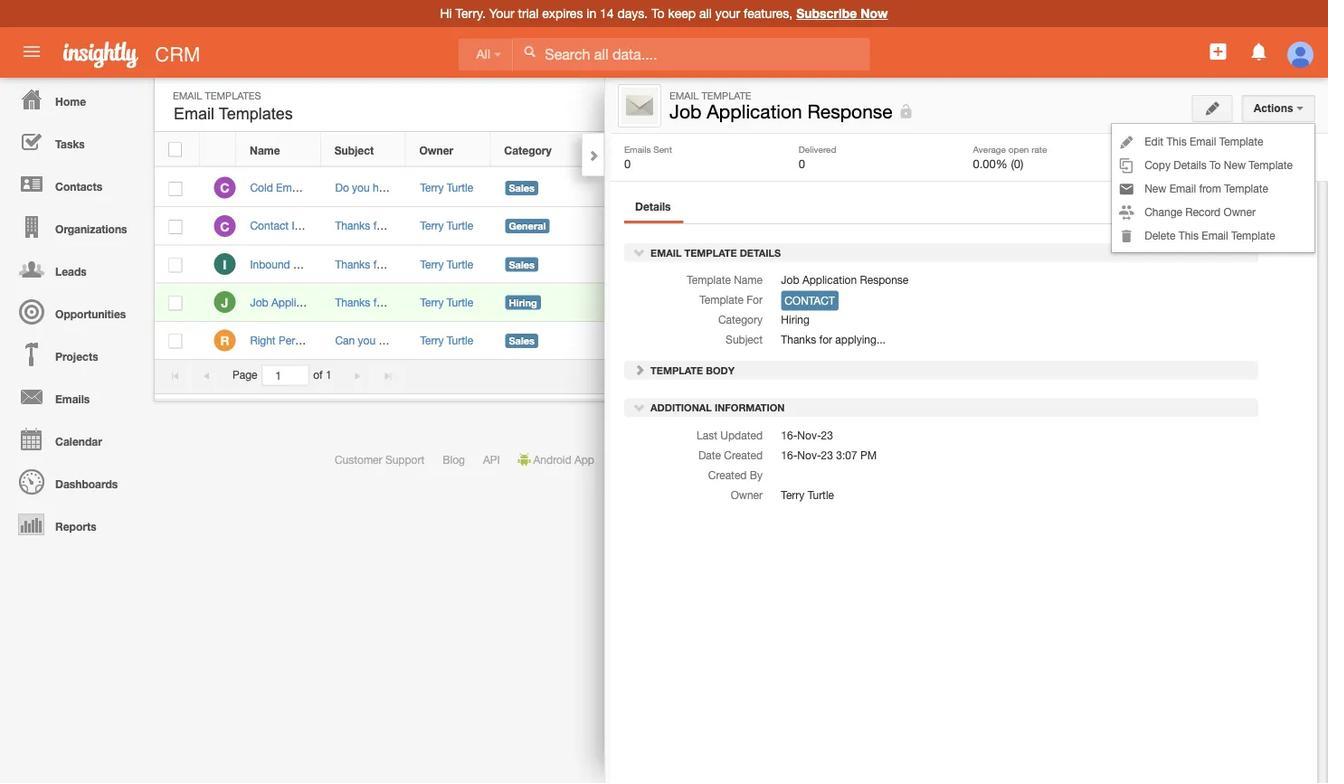 Task type: locate. For each thing, give the bounding box(es) containing it.
contact cell down lead
[[627, 207, 712, 246]]

general
[[1089, 218, 1126, 230], [509, 220, 546, 232]]

template up copy details to new template
[[1219, 135, 1263, 147]]

new email template link
[[1136, 90, 1264, 118]]

terry up the contacting at top left
[[420, 220, 444, 232]]

hiring up person?
[[509, 297, 537, 309]]

you right 'do'
[[352, 181, 370, 194]]

3:07
[[917, 181, 938, 194], [917, 220, 938, 232], [917, 258, 938, 270], [917, 334, 938, 347], [836, 449, 857, 461]]

thanks for applying... down 'contact'
[[781, 334, 886, 346]]

delete this email template link
[[1112, 223, 1315, 247]]

email template categories
[[1063, 191, 1216, 203]]

1 horizontal spatial general
[[1089, 218, 1126, 230]]

chevron down image for last
[[633, 401, 646, 414]]

average open rate 0.00% (0)
[[973, 144, 1047, 171]]

general cell
[[491, 207, 627, 246]]

opportunities
[[55, 308, 126, 320]]

sales cell for c
[[491, 169, 627, 207]]

5 left items
[[1000, 369, 1006, 382]]

2 chevron down image from the top
[[633, 401, 646, 414]]

0 vertical spatial you
[[352, 181, 370, 194]]

16- for thanks for contacting us.
[[862, 258, 878, 270]]

new email from template link
[[1112, 176, 1315, 200]]

turtle right "time"
[[447, 181, 473, 194]]

new for new email template
[[1148, 98, 1170, 110]]

response
[[807, 100, 893, 123], [293, 258, 342, 270], [860, 274, 909, 286], [329, 296, 378, 309]]

Search this list... text field
[[633, 90, 836, 118]]

terry inside j row
[[420, 296, 444, 309]]

16-nov-23 3:07 pm inside r row
[[862, 334, 957, 347]]

terry left right
[[420, 334, 444, 347]]

general up sales link
[[1089, 218, 1126, 230]]

0% for i
[[730, 259, 745, 270]]

1 vertical spatial name
[[734, 274, 763, 286]]

0 vertical spatial category
[[504, 144, 552, 156]]

16-nov-23 3:07 pm inside i row
[[862, 258, 957, 270]]

3 terry turtle link from the top
[[420, 258, 473, 270]]

application inside j row
[[271, 296, 326, 309]]

0 vertical spatial chevron down image
[[633, 246, 646, 259]]

1 sales cell from the top
[[491, 169, 627, 207]]

c row down lead
[[155, 207, 1051, 246]]

None checkbox
[[168, 142, 182, 157], [169, 220, 182, 234], [169, 258, 182, 273], [169, 296, 182, 311], [169, 334, 182, 349], [168, 142, 182, 157], [169, 220, 182, 234], [169, 258, 182, 273], [169, 296, 182, 311], [169, 334, 182, 349]]

customer support
[[335, 453, 425, 466]]

0 vertical spatial c
[[220, 181, 229, 196]]

0% for r
[[730, 335, 745, 347]]

2 vertical spatial application
[[271, 296, 326, 309]]

cell
[[712, 169, 848, 207], [155, 284, 200, 322], [627, 284, 712, 322], [848, 284, 1006, 322], [1006, 284, 1051, 322], [627, 322, 712, 360], [1006, 322, 1051, 360]]

terry up can you point me to the right person?
[[420, 296, 444, 309]]

recycle bin
[[1081, 142, 1149, 154]]

2 5 from the left
[[1000, 369, 1006, 382]]

1 horizontal spatial 0.00%
[[1147, 157, 1182, 171]]

created
[[724, 449, 763, 461], [708, 469, 747, 481]]

me
[[406, 334, 421, 347]]

point
[[379, 334, 403, 347]]

change
[[1145, 205, 1182, 218]]

1 vertical spatial emails
[[55, 393, 90, 405]]

details down click at the top right of page
[[1174, 158, 1207, 171]]

(0) for average click rate 0.00% (0)
[[1185, 157, 1198, 171]]

all
[[476, 47, 490, 61]]

sales inside i row
[[509, 259, 535, 270]]

2 0.00% from the left
[[1147, 157, 1182, 171]]

0 vertical spatial new
[[1148, 98, 1170, 110]]

general up hiring cell
[[509, 220, 546, 232]]

to inside c row
[[423, 181, 432, 194]]

c
[[220, 181, 229, 196], [220, 219, 229, 234]]

r row
[[155, 322, 1051, 360]]

0% cell down for
[[712, 322, 848, 360]]

1 horizontal spatial emails
[[624, 144, 651, 154]]

contact for c
[[641, 220, 680, 232]]

app
[[574, 453, 594, 466], [743, 453, 763, 466]]

0 horizontal spatial average
[[973, 144, 1006, 154]]

emails left sent
[[624, 144, 651, 154]]

0% cell up for
[[712, 246, 848, 284]]

contact down details link
[[641, 258, 680, 270]]

you for c
[[352, 181, 370, 194]]

(0) inside the average click rate 0.00% (0)
[[1185, 157, 1198, 171]]

emails inside emails sent 0
[[624, 144, 651, 154]]

emails up 'calendar' "link"
[[55, 393, 90, 405]]

1 horizontal spatial job
[[670, 100, 702, 123]]

0 horizontal spatial details
[[635, 200, 671, 213]]

pm for thanks for connecting
[[941, 220, 957, 232]]

to right "time"
[[423, 181, 432, 194]]

0 horizontal spatial emails
[[55, 393, 90, 405]]

1 vertical spatial subject
[[726, 334, 763, 346]]

Search all data.... text field
[[513, 38, 870, 70]]

for down 'contact'
[[819, 334, 832, 346]]

actions
[[1254, 102, 1296, 114]]

chevron down image
[[633, 246, 646, 259], [633, 401, 646, 414]]

pm for can you point me to the right person?
[[941, 334, 957, 347]]

0% up template name
[[730, 259, 745, 270]]

items
[[1009, 369, 1035, 382]]

do you have time to connect?
[[335, 181, 481, 194]]

emails sent 0
[[624, 144, 672, 171]]

contact cell down details link
[[627, 246, 712, 284]]

template down template name
[[700, 294, 744, 306]]

4 16-nov-23 3:07 pm cell from the top
[[848, 322, 1006, 360]]

terry for applying...
[[420, 296, 444, 309]]

nov- for thanks for connecting
[[878, 220, 902, 232]]

template up template name
[[684, 247, 737, 259]]

0 vertical spatial hiring
[[509, 297, 537, 309]]

average inside average open rate 0.00% (0)
[[973, 144, 1006, 154]]

terry turtle for applying...
[[420, 296, 473, 309]]

row group
[[155, 169, 1051, 360]]

23
[[902, 181, 914, 194], [902, 220, 914, 232], [902, 258, 914, 270], [902, 334, 914, 347], [821, 429, 833, 441], [821, 449, 833, 461]]

row
[[155, 133, 1050, 167]]

delivered 0
[[799, 144, 836, 171]]

response inside j row
[[329, 296, 378, 309]]

rate right open
[[1032, 144, 1047, 154]]

terry turtle inside j row
[[420, 296, 473, 309]]

category inside row
[[504, 144, 552, 156]]

to right me
[[424, 334, 434, 347]]

open
[[1009, 144, 1029, 154]]

1 horizontal spatial (0)
[[1185, 157, 1198, 171]]

sales cell
[[491, 169, 627, 207], [491, 246, 627, 284], [491, 322, 627, 360]]

2 sales cell from the top
[[491, 246, 627, 284]]

1 contact cell from the top
[[627, 207, 712, 246]]

nov- inside r row
[[878, 334, 902, 347]]

this down 'change record owner'
[[1179, 229, 1199, 242]]

template right chevron right image
[[651, 364, 703, 376]]

1
[[326, 369, 332, 382], [962, 369, 968, 382]]

(0) down click at the top right of page
[[1185, 157, 1198, 171]]

1 vertical spatial details
[[635, 200, 671, 213]]

contact left info
[[250, 220, 289, 232]]

1 app from the left
[[574, 453, 594, 466]]

templates
[[205, 90, 261, 101], [219, 104, 293, 123]]

terry turtle link inside r row
[[420, 334, 473, 347]]

details down lead
[[635, 200, 671, 213]]

chevron down image down details link
[[633, 246, 646, 259]]

category left chevron right icon
[[504, 144, 552, 156]]

hiring inside cell
[[509, 297, 537, 309]]

3 sales cell from the top
[[491, 322, 627, 360]]

template type
[[640, 144, 714, 156]]

app for iphone app
[[743, 453, 763, 466]]

iphone app
[[707, 453, 763, 466]]

in
[[587, 6, 596, 21]]

thanks up "job application response" link
[[335, 258, 370, 270]]

2 (0) from the left
[[1185, 157, 1198, 171]]

0 horizontal spatial app
[[574, 453, 594, 466]]

terry inside i row
[[420, 258, 444, 270]]

iphone
[[707, 453, 740, 466]]

4 0% cell from the top
[[712, 322, 848, 360]]

can you point me to the right person? link
[[335, 334, 520, 347]]

2 average from the left
[[1147, 144, 1180, 154]]

2 app from the left
[[743, 453, 763, 466]]

1 c link from the top
[[214, 177, 236, 199]]

chevron down image for template
[[633, 246, 646, 259]]

2 horizontal spatial owner
[[1224, 205, 1256, 218]]

0 horizontal spatial (0)
[[1011, 157, 1024, 171]]

of right terms
[[813, 453, 823, 466]]

this for delete
[[1179, 229, 1199, 242]]

1 c from the top
[[220, 181, 229, 196]]

1 vertical spatial job
[[781, 274, 799, 286]]

terry left us.
[[420, 258, 444, 270]]

0 vertical spatial this
[[1167, 135, 1187, 147]]

23 inside i row
[[902, 258, 914, 270]]

owner up connect?
[[419, 144, 454, 156]]

2 16-nov-23 3:07 pm cell from the top
[[848, 207, 1006, 246]]

0 horizontal spatial subject
[[335, 144, 374, 156]]

thanks up inbound response thanks for contacting us.
[[335, 220, 370, 232]]

23 for thanks for connecting
[[902, 220, 914, 232]]

category down template for
[[718, 314, 763, 326]]

1 terry turtle link from the top
[[420, 181, 473, 194]]

0 vertical spatial name
[[250, 144, 280, 156]]

2 terry turtle link from the top
[[420, 220, 473, 232]]

of right 1 field
[[313, 369, 323, 382]]

turtle left person?
[[447, 334, 473, 347]]

projects link
[[5, 333, 145, 375]]

2 c from the top
[[220, 219, 229, 234]]

job inside j row
[[250, 296, 268, 309]]

general inside general link
[[1089, 218, 1126, 230]]

average left open
[[973, 144, 1006, 154]]

i
[[223, 257, 227, 272]]

job up template type
[[670, 100, 702, 123]]

turtle right the contacting at top left
[[447, 258, 473, 270]]

for up the point
[[373, 296, 386, 309]]

0 horizontal spatial rate
[[1032, 144, 1047, 154]]

thanks down inbound response thanks for contacting us.
[[335, 296, 370, 309]]

0 horizontal spatial general
[[509, 220, 546, 232]]

template down change record owner link
[[1231, 229, 1275, 242]]

dashboards link
[[5, 461, 145, 503]]

application
[[707, 100, 802, 123], [802, 274, 857, 286], [271, 296, 326, 309]]

general inside general cell
[[509, 220, 546, 232]]

service
[[826, 453, 862, 466]]

1 vertical spatial job application response
[[781, 274, 909, 286]]

home
[[55, 95, 86, 108]]

1 16-nov-23 3:07 pm cell from the top
[[848, 169, 1006, 207]]

1 vertical spatial thanks for applying...
[[781, 334, 886, 346]]

turtle for can you point me to the right person?
[[447, 334, 473, 347]]

of right -
[[987, 369, 997, 382]]

16-nov-23 3:07 pm cell
[[848, 169, 1006, 207], [848, 207, 1006, 246], [848, 246, 1006, 284], [848, 322, 1006, 360]]

1 vertical spatial chevron down image
[[633, 401, 646, 414]]

1 horizontal spatial 0
[[799, 157, 805, 171]]

sales inside c row
[[509, 182, 535, 194]]

2 c link from the top
[[214, 215, 236, 237]]

emails
[[624, 144, 651, 154], [55, 393, 90, 405]]

0 right chevron right icon
[[624, 157, 631, 171]]

1 vertical spatial you
[[358, 334, 376, 347]]

pm inside r row
[[941, 334, 957, 347]]

3:07 inside r row
[[917, 334, 938, 347]]

1 vertical spatial c link
[[214, 215, 236, 237]]

0 horizontal spatial 0.00%
[[973, 157, 1008, 171]]

subject up body
[[726, 334, 763, 346]]

organizations link
[[5, 205, 145, 248]]

3:07 for do you have time to connect?
[[917, 181, 938, 194]]

right
[[455, 334, 477, 347]]

0 vertical spatial sales cell
[[491, 169, 627, 207]]

application down inbound response link
[[271, 296, 326, 309]]

1 left -
[[962, 369, 968, 382]]

1 0.00% from the left
[[973, 157, 1008, 171]]

template right from
[[1224, 182, 1268, 195]]

for inside j row
[[373, 296, 386, 309]]

general for general link
[[1089, 218, 1126, 230]]

last
[[697, 429, 717, 441]]

app up by
[[743, 453, 763, 466]]

0 vertical spatial job
[[670, 100, 702, 123]]

5 right -
[[978, 369, 984, 382]]

name inside row
[[250, 144, 280, 156]]

1 vertical spatial hiring
[[781, 314, 810, 326]]

0% inside i row
[[730, 259, 745, 270]]

0 vertical spatial thanks for applying...
[[335, 296, 440, 309]]

for inside c row
[[373, 220, 386, 232]]

0% for j
[[730, 297, 745, 309]]

0.00% inside the average click rate 0.00% (0)
[[1147, 157, 1182, 171]]

keep
[[668, 6, 696, 21]]

nov- for do you have time to connect?
[[878, 181, 902, 194]]

1 vertical spatial this
[[1179, 229, 1199, 242]]

1 vertical spatial sales cell
[[491, 246, 627, 284]]

c link for contact info
[[214, 215, 236, 237]]

0% cell for j
[[712, 284, 848, 322]]

categories
[[1152, 191, 1216, 203]]

contact cell
[[627, 207, 712, 246], [627, 246, 712, 284]]

3 0% from the top
[[730, 297, 745, 309]]

2 vertical spatial job
[[250, 296, 268, 309]]

nov- inside i row
[[878, 258, 902, 270]]

to for r
[[424, 334, 434, 347]]

2 vertical spatial details
[[740, 247, 781, 259]]

terms
[[781, 453, 810, 466]]

can
[[335, 334, 355, 347]]

contact inside i row
[[641, 258, 680, 270]]

i row
[[155, 246, 1051, 284]]

0 horizontal spatial to
[[652, 6, 665, 21]]

0% cell down email template details
[[712, 284, 848, 322]]

1 vertical spatial c
[[220, 219, 229, 234]]

row containing name
[[155, 133, 1050, 167]]

0 vertical spatial c link
[[214, 177, 236, 199]]

0 horizontal spatial category
[[504, 144, 552, 156]]

2 0 from the left
[[799, 157, 805, 171]]

owner down by
[[731, 489, 763, 501]]

to inside r row
[[424, 334, 434, 347]]

average inside the average click rate 0.00% (0)
[[1147, 144, 1180, 154]]

you inside r row
[[358, 334, 376, 347]]

email
[[173, 90, 202, 101], [670, 90, 699, 101], [1173, 98, 1202, 110], [174, 104, 214, 123], [1190, 135, 1216, 147], [276, 181, 303, 194], [1170, 182, 1196, 195], [1063, 191, 1094, 203], [1202, 229, 1228, 242], [651, 247, 682, 259]]

privacy policy
[[880, 453, 948, 466]]

2 rate from the left
[[1204, 144, 1219, 154]]

1 c row from the top
[[155, 169, 1051, 207]]

policy
[[918, 453, 948, 466]]

2 vertical spatial owner
[[731, 489, 763, 501]]

nov- for can you point me to the right person?
[[878, 334, 902, 347]]

2 contact cell from the top
[[627, 246, 712, 284]]

sales for r
[[509, 335, 535, 347]]

rate inside average open rate 0.00% (0)
[[1032, 144, 1047, 154]]

1 1 from the left
[[326, 369, 332, 382]]

hi
[[440, 6, 452, 21]]

tasks link
[[5, 120, 145, 163]]

terry turtle link inside j row
[[420, 296, 473, 309]]

0 vertical spatial emails
[[624, 144, 651, 154]]

0 horizontal spatial 5
[[978, 369, 984, 382]]

0% cell
[[712, 207, 848, 246], [712, 246, 848, 284], [712, 284, 848, 322], [712, 322, 848, 360]]

1 vertical spatial created
[[708, 469, 747, 481]]

days.
[[617, 6, 648, 21]]

sales inside r row
[[509, 335, 535, 347]]

1 average from the left
[[973, 144, 1006, 154]]

for left the contacting at top left
[[373, 258, 386, 270]]

23 inside r row
[[902, 334, 914, 347]]

23 for thanks for contacting us.
[[902, 258, 914, 270]]

5 terry turtle link from the top
[[420, 334, 473, 347]]

2 vertical spatial job application response
[[250, 296, 378, 309]]

contact info link
[[250, 220, 319, 232]]

you inside c row
[[352, 181, 370, 194]]

(0) inside average open rate 0.00% (0)
[[1011, 157, 1024, 171]]

subscribe
[[796, 6, 857, 21]]

date created
[[698, 449, 763, 461]]

1 horizontal spatial 5
[[1000, 369, 1006, 382]]

app right android
[[574, 453, 594, 466]]

turtle inside r row
[[447, 334, 473, 347]]

4 0% from the top
[[730, 335, 745, 347]]

turtle inside i row
[[447, 258, 473, 270]]

person
[[279, 334, 313, 347]]

thanks for applying... up the point
[[335, 296, 440, 309]]

1 horizontal spatial app
[[743, 453, 763, 466]]

1 chevron down image from the top
[[633, 246, 646, 259]]

terry turtle link inside i row
[[420, 258, 473, 270]]

job up 'contact'
[[781, 274, 799, 286]]

2 0% cell from the top
[[712, 246, 848, 284]]

0 horizontal spatial 0
[[624, 157, 631, 171]]

c left cold
[[220, 181, 229, 196]]

0 vertical spatial created
[[724, 449, 763, 461]]

chevron down image down chevron right image
[[633, 401, 646, 414]]

pm inside i row
[[941, 258, 957, 270]]

email template image
[[622, 88, 658, 124]]

1 horizontal spatial average
[[1147, 144, 1180, 154]]

1 horizontal spatial rate
[[1204, 144, 1219, 154]]

0 inside emails sent 0
[[624, 157, 631, 171]]

average for average click rate 0.00% (0)
[[1147, 144, 1180, 154]]

c link up i link
[[214, 215, 236, 237]]

16-nov-23 3:07 pm cell for can you point me to the right person?
[[848, 322, 1006, 360]]

terry right "time"
[[420, 181, 444, 194]]

new down copy
[[1145, 182, 1167, 195]]

reports
[[55, 520, 96, 533]]

connect?
[[435, 181, 481, 194]]

5
[[978, 369, 984, 382], [1000, 369, 1006, 382]]

name up for
[[734, 274, 763, 286]]

0% up email template details
[[730, 220, 745, 232]]

-
[[971, 369, 975, 382]]

4 terry turtle link from the top
[[420, 296, 473, 309]]

1 vertical spatial templates
[[219, 104, 293, 123]]

chevron right image
[[633, 364, 646, 376]]

(0) for average open rate 0.00% (0)
[[1011, 157, 1024, 171]]

0 horizontal spatial name
[[250, 144, 280, 156]]

average click rate 0.00% (0)
[[1147, 144, 1219, 171]]

c for contact info
[[220, 219, 229, 234]]

hiring down 'contact'
[[781, 314, 810, 326]]

1 (0) from the left
[[1011, 157, 1024, 171]]

time
[[399, 181, 420, 194]]

0% inside c row
[[730, 220, 745, 232]]

1 vertical spatial to
[[424, 334, 434, 347]]

contacts link
[[5, 163, 145, 205]]

s
[[1067, 241, 1073, 253]]

1 - 5 of 5 items
[[962, 369, 1035, 382]]

0 horizontal spatial 1
[[326, 369, 332, 382]]

average up copy
[[1147, 144, 1180, 154]]

job application response down inbound response link
[[250, 296, 378, 309]]

c for cold email
[[220, 181, 229, 196]]

0 horizontal spatial of
[[313, 369, 323, 382]]

(0) down open
[[1011, 157, 1024, 171]]

new up 'edit'
[[1148, 98, 1170, 110]]

2 vertical spatial new
[[1145, 182, 1167, 195]]

terry turtle for point
[[420, 334, 473, 347]]

2 horizontal spatial details
[[1174, 158, 1207, 171]]

16-
[[862, 181, 878, 194], [862, 220, 878, 232], [862, 258, 878, 270], [862, 334, 878, 347], [781, 429, 797, 441], [781, 449, 797, 461]]

None checkbox
[[169, 182, 182, 196]]

navigation
[[0, 78, 145, 546]]

turtle down connect?
[[447, 220, 473, 232]]

api link
[[483, 453, 500, 466]]

turtle for do you have time to connect?
[[447, 181, 473, 194]]

organizations
[[55, 223, 127, 235]]

1 horizontal spatial category
[[718, 314, 763, 326]]

rate inside the average click rate 0.00% (0)
[[1204, 144, 1219, 154]]

expires
[[542, 6, 583, 21]]

0.00% inside average open rate 0.00% (0)
[[973, 157, 1008, 171]]

contact down lead cell
[[641, 220, 680, 232]]

job application response up 'contact'
[[781, 274, 909, 286]]

0 horizontal spatial job
[[250, 296, 268, 309]]

0 horizontal spatial owner
[[419, 144, 454, 156]]

1 0% from the top
[[730, 220, 745, 232]]

owner down new email from template link
[[1224, 205, 1256, 218]]

2 0% from the top
[[730, 259, 745, 270]]

0 vertical spatial applying...
[[389, 296, 440, 309]]

email templates button
[[169, 100, 297, 128]]

terry turtle inside i row
[[420, 258, 473, 270]]

rate up copy details to new template
[[1204, 144, 1219, 154]]

inbound
[[250, 258, 290, 270]]

terry turtle link for applying...
[[420, 296, 473, 309]]

created down updated
[[724, 449, 763, 461]]

job application response
[[670, 100, 893, 123], [781, 274, 909, 286], [250, 296, 378, 309]]

1 horizontal spatial subject
[[726, 334, 763, 346]]

16-nov-23 3:07 pm for can you point me to the right person?
[[862, 334, 957, 347]]

turtle inside j row
[[447, 296, 473, 309]]

template down email template details
[[687, 274, 731, 286]]

blog link
[[443, 453, 465, 466]]

1 rate from the left
[[1032, 144, 1047, 154]]

16- inside i row
[[862, 258, 878, 270]]

nov-
[[878, 181, 902, 194], [878, 220, 902, 232], [878, 258, 902, 270], [878, 334, 902, 347], [797, 429, 821, 441], [797, 449, 821, 461]]

0% cell for r
[[712, 322, 848, 360]]

0 horizontal spatial hiring
[[509, 297, 537, 309]]

0 inside delivered 0
[[799, 157, 805, 171]]

16- inside r row
[[862, 334, 878, 347]]

subject up 'do'
[[335, 144, 374, 156]]

0% up body
[[730, 335, 745, 347]]

(0)
[[1011, 157, 1024, 171], [1185, 157, 1198, 171]]

application up type
[[707, 100, 802, 123]]

delivered
[[799, 144, 836, 154]]

2 vertical spatial sales cell
[[491, 322, 627, 360]]

1 vertical spatial to
[[1210, 158, 1221, 171]]

actions button
[[1242, 95, 1315, 122]]

hiring
[[509, 297, 537, 309], [781, 314, 810, 326]]

rate for average open rate 0.00% (0)
[[1032, 144, 1047, 154]]

terry inside r row
[[420, 334, 444, 347]]

notifications image
[[1248, 41, 1270, 62]]

for left "connecting"
[[373, 220, 386, 232]]

job application response up delivered
[[670, 100, 893, 123]]

turtle up right
[[447, 296, 473, 309]]

0 horizontal spatial applying...
[[389, 296, 440, 309]]

c row
[[155, 169, 1051, 207], [155, 207, 1051, 246]]

0% left for
[[730, 297, 745, 309]]

0% inside r row
[[730, 335, 745, 347]]

0 horizontal spatial thanks for applying...
[[335, 296, 440, 309]]

16-nov-23 3:07 pm for do you have time to connect?
[[862, 181, 957, 194]]

0 vertical spatial owner
[[419, 144, 454, 156]]

1 vertical spatial application
[[802, 274, 857, 286]]

inbound response thanks for contacting us.
[[250, 258, 458, 270]]

new up new email from template link
[[1224, 158, 1246, 171]]

0 vertical spatial to
[[423, 181, 432, 194]]

1 horizontal spatial owner
[[731, 489, 763, 501]]

0 vertical spatial application
[[707, 100, 802, 123]]

0% for c
[[730, 220, 745, 232]]

1 horizontal spatial 1
[[962, 369, 968, 382]]

crm
[[155, 43, 200, 66]]

1 vertical spatial owner
[[1224, 205, 1256, 218]]

3 0% cell from the top
[[712, 284, 848, 322]]

1 vertical spatial applying...
[[835, 334, 886, 346]]

you right the can
[[358, 334, 376, 347]]

1 0% cell from the top
[[712, 207, 848, 246]]

0% inside j row
[[730, 297, 745, 309]]

2 horizontal spatial job
[[781, 274, 799, 286]]

name up cold
[[250, 144, 280, 156]]

terry turtle inside r row
[[420, 334, 473, 347]]

sales down general cell
[[509, 259, 535, 270]]

application up 'contact'
[[802, 274, 857, 286]]

1 0 from the left
[[624, 157, 631, 171]]



Task type: describe. For each thing, give the bounding box(es) containing it.
rate for average click rate 0.00% (0)
[[1204, 144, 1219, 154]]

1 horizontal spatial hiring
[[781, 314, 810, 326]]

cold email link
[[250, 181, 312, 194]]

16- for can you point me to the right person?
[[862, 334, 878, 347]]

inbound response link
[[250, 258, 351, 270]]

opportunities link
[[5, 290, 145, 333]]

0% cell for i
[[712, 246, 848, 284]]

calendar
[[55, 435, 102, 448]]

for inside i row
[[373, 258, 386, 270]]

0.00% for average open rate 0.00% (0)
[[973, 157, 1008, 171]]

subscribe now link
[[796, 6, 888, 21]]

right person link
[[250, 334, 322, 347]]

created by
[[708, 469, 763, 481]]

refresh list image
[[857, 98, 874, 110]]

1 horizontal spatial of
[[813, 453, 823, 466]]

do you have time to connect? link
[[335, 181, 481, 194]]

by
[[750, 469, 763, 481]]

email inside c row
[[276, 181, 303, 194]]

the
[[437, 334, 452, 347]]

thanks inside i row
[[335, 258, 370, 270]]

thanks for connecting
[[335, 220, 443, 232]]

j row
[[155, 284, 1051, 322]]

terry turtle link for have
[[420, 181, 473, 194]]

change record owner
[[1145, 205, 1256, 218]]

thanks for applying... inside j row
[[335, 296, 440, 309]]

g
[[1066, 218, 1074, 229]]

sales for i
[[509, 259, 535, 270]]

can you point me to the right person?
[[335, 334, 520, 347]]

trial
[[518, 6, 539, 21]]

template up general link
[[1097, 191, 1150, 203]]

none checkbox inside c row
[[169, 182, 182, 196]]

copy details to new template
[[1145, 158, 1293, 171]]

turtle for thanks for connecting
[[447, 220, 473, 232]]

this for edit
[[1167, 135, 1187, 147]]

1 horizontal spatial to
[[1210, 158, 1221, 171]]

template down actions
[[1249, 158, 1293, 171]]

contacts
[[55, 180, 102, 193]]

14
[[600, 6, 614, 21]]

sent
[[653, 144, 672, 154]]

email template details
[[648, 247, 781, 259]]

2 horizontal spatial of
[[987, 369, 997, 382]]

emails link
[[5, 375, 145, 418]]

information
[[715, 402, 785, 414]]

android app link
[[518, 453, 594, 466]]

2 1 from the left
[[962, 369, 968, 382]]

terry.
[[456, 6, 486, 21]]

terms of service
[[781, 453, 862, 466]]

leads
[[55, 265, 87, 278]]

new for new email from template
[[1145, 182, 1167, 195]]

0 vertical spatial templates
[[205, 90, 261, 101]]

edit this email template link
[[1112, 129, 1315, 153]]

i link
[[214, 253, 236, 275]]

template left type
[[640, 144, 687, 156]]

1 horizontal spatial applying...
[[835, 334, 886, 346]]

delete this email template
[[1145, 229, 1275, 242]]

0% cell for c
[[712, 207, 848, 246]]

new email template
[[1148, 98, 1252, 110]]

type
[[690, 144, 714, 156]]

edit this email template
[[1145, 135, 1263, 147]]

navigation containing home
[[0, 78, 145, 546]]

show sidebar image
[[1094, 98, 1106, 110]]

thanks inside c row
[[335, 220, 370, 232]]

c link for cold email
[[214, 177, 236, 199]]

customer
[[335, 453, 382, 466]]

you for r
[[358, 334, 376, 347]]

1 vertical spatial new
[[1224, 158, 1246, 171]]

2 c row from the top
[[155, 207, 1051, 246]]

thanks down 'contact'
[[781, 334, 816, 346]]

home link
[[5, 78, 145, 120]]

0 vertical spatial to
[[652, 6, 665, 21]]

1 horizontal spatial thanks for applying...
[[781, 334, 886, 346]]

terry for connecting
[[420, 220, 444, 232]]

all link
[[458, 38, 513, 71]]

23 for can you point me to the right person?
[[902, 334, 914, 347]]

template for
[[700, 294, 763, 306]]

3:07 inside i row
[[917, 258, 938, 270]]

terry turtle link for connecting
[[420, 220, 473, 232]]

1 vertical spatial category
[[718, 314, 763, 326]]

sales down general link
[[1089, 242, 1115, 253]]

to for c
[[423, 181, 432, 194]]

lead cell
[[627, 169, 712, 207]]

turtle for thanks for contacting us.
[[447, 258, 473, 270]]

white image
[[523, 45, 536, 58]]

page
[[233, 369, 257, 382]]

change record owner link
[[1112, 200, 1315, 223]]

emails for emails
[[55, 393, 90, 405]]

3:07 for can you point me to the right person?
[[917, 334, 938, 347]]

16- for do you have time to connect?
[[862, 181, 878, 194]]

thanks inside j row
[[335, 296, 370, 309]]

recycle bin link
[[1063, 142, 1158, 154]]

sales cell for r
[[491, 322, 627, 360]]

leads link
[[5, 248, 145, 290]]

1 5 from the left
[[978, 369, 984, 382]]

16-nov-23
[[781, 429, 833, 441]]

terry turtle for have
[[420, 181, 473, 194]]

job application response inside j row
[[250, 296, 378, 309]]

16- for thanks for connecting
[[862, 220, 878, 232]]

1 horizontal spatial name
[[734, 274, 763, 286]]

record
[[1186, 205, 1221, 218]]

template up edit this email template link
[[1205, 98, 1252, 110]]

chevron right image
[[587, 149, 600, 162]]

of 1
[[313, 369, 332, 382]]

tasks
[[55, 138, 85, 150]]

calendar link
[[5, 418, 145, 461]]

additional
[[651, 402, 712, 414]]

api
[[483, 453, 500, 466]]

0 vertical spatial job application response
[[670, 100, 893, 123]]

android
[[533, 453, 571, 466]]

applying... inside j row
[[389, 296, 440, 309]]

emails for emails sent 0
[[624, 144, 651, 154]]

average for average open rate 0.00% (0)
[[973, 144, 1006, 154]]

additional information
[[648, 402, 785, 414]]

sales for c
[[509, 182, 535, 194]]

0 vertical spatial details
[[1174, 158, 1207, 171]]

projects
[[55, 350, 98, 363]]

r link
[[214, 330, 236, 351]]

record permissions image
[[898, 100, 914, 123]]

terry down terms
[[781, 489, 805, 501]]

terry for point
[[420, 334, 444, 347]]

bin
[[1131, 142, 1149, 154]]

contact cell for c
[[627, 207, 712, 246]]

job application response link
[[250, 296, 387, 309]]

support
[[385, 453, 425, 466]]

3:07 for thanks for connecting
[[917, 220, 938, 232]]

last updated
[[697, 429, 763, 441]]

copy
[[1145, 158, 1171, 171]]

3 16-nov-23 3:07 pm cell from the top
[[848, 246, 1006, 284]]

16-nov-23 3:07 pm for thanks for connecting
[[862, 220, 957, 232]]

thanks for applying... link
[[335, 296, 440, 309]]

23 for do you have time to connect?
[[902, 181, 914, 194]]

person?
[[480, 334, 520, 347]]

right
[[250, 334, 276, 347]]

customer support link
[[335, 453, 425, 466]]

delete
[[1145, 229, 1176, 242]]

owner inside row
[[419, 144, 454, 156]]

16-nov-23 3:07 pm cell for thanks for connecting
[[848, 207, 1006, 246]]

template down search all data.... "text field"
[[702, 90, 751, 101]]

terry turtle link for point
[[420, 334, 473, 347]]

terry for have
[[420, 181, 444, 194]]

sales cell for i
[[491, 246, 627, 284]]

16-nov-23 3:07 pm cell for do you have time to connect?
[[848, 169, 1006, 207]]

row group containing c
[[155, 169, 1051, 360]]

turtle for thanks for applying...
[[447, 296, 473, 309]]

general link
[[1077, 217, 1130, 231]]

hi terry. your trial expires in 14 days. to keep all your features, subscribe now
[[440, 6, 888, 21]]

response inside i row
[[293, 258, 342, 270]]

email template
[[670, 90, 751, 101]]

0 vertical spatial subject
[[335, 144, 374, 156]]

terry turtle for connecting
[[420, 220, 473, 232]]

pm for do you have time to connect?
[[941, 181, 957, 194]]

general for general cell
[[509, 220, 546, 232]]

nov- for thanks for contacting us.
[[878, 258, 902, 270]]

j link
[[214, 291, 236, 313]]

edit
[[1145, 135, 1164, 147]]

click
[[1183, 144, 1201, 154]]

contact for i
[[641, 258, 680, 270]]

android app
[[533, 453, 594, 466]]

copy details to new template link
[[1112, 153, 1315, 176]]

j
[[221, 295, 228, 310]]

features,
[[744, 6, 793, 21]]

template name
[[687, 274, 763, 286]]

right person
[[250, 334, 313, 347]]

contact cell for i
[[627, 246, 712, 284]]

connecting
[[389, 220, 443, 232]]

1 field
[[263, 366, 308, 385]]

r
[[220, 333, 229, 348]]

us.
[[444, 258, 458, 270]]

hiring cell
[[491, 284, 627, 322]]

owner inside change record owner link
[[1224, 205, 1256, 218]]

thanks for connecting link
[[335, 220, 443, 232]]

cold email
[[250, 181, 303, 194]]

1 horizontal spatial details
[[740, 247, 781, 259]]

turtle down terms of service link
[[808, 489, 834, 501]]

from
[[1199, 182, 1221, 195]]

0.00% for average click rate 0.00% (0)
[[1147, 157, 1182, 171]]

terms of service link
[[781, 453, 862, 466]]

app for android app
[[574, 453, 594, 466]]



Task type: vqa. For each thing, say whether or not it's contained in the screenshot.
the bottommost Add
no



